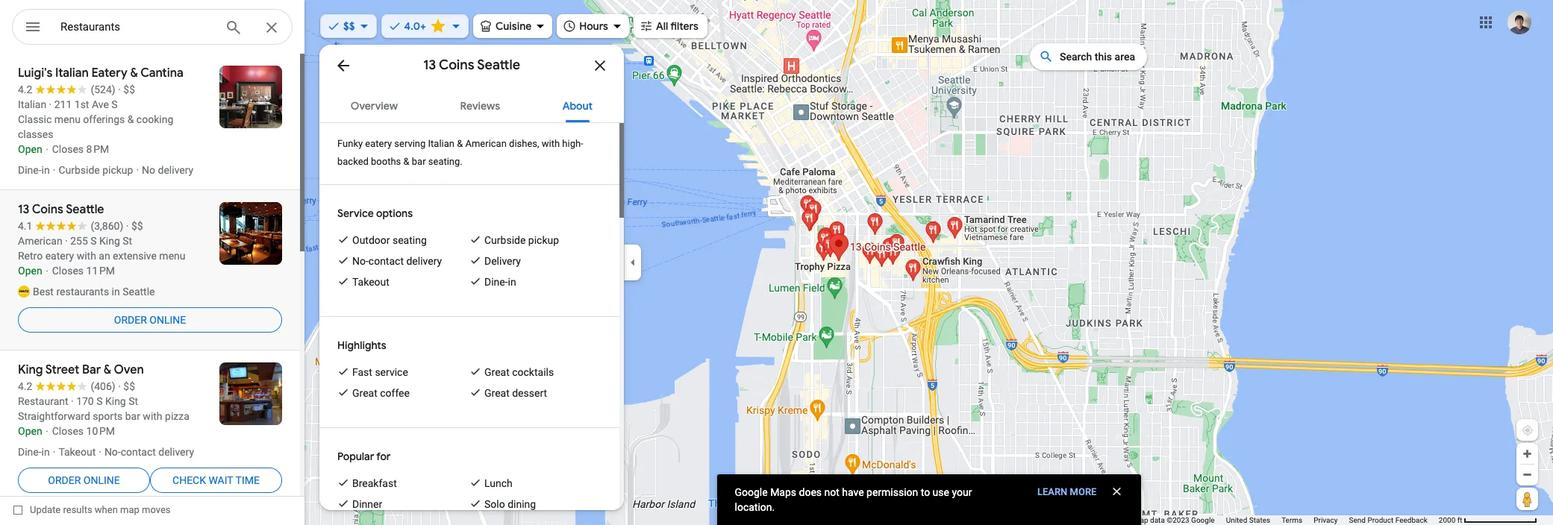 Task type: vqa. For each thing, say whether or not it's contained in the screenshot.
"a"
no



Task type: describe. For each thing, give the bounding box(es) containing it.
solo
[[484, 499, 505, 511]]

google inside google maps does not have permission to use your location.
[[735, 487, 768, 499]]

service
[[337, 207, 374, 220]]

curbside
[[484, 234, 526, 246]]

use
[[933, 487, 950, 499]]

overview button
[[339, 87, 410, 122]]

footer inside google maps element
[[1134, 516, 1439, 526]]

send product feedback
[[1349, 517, 1428, 525]]

united states button
[[1226, 516, 1271, 526]]

reviews
[[460, 99, 500, 113]]

outdoor seating
[[352, 234, 427, 246]]

all
[[656, 19, 668, 33]]

2000 ft
[[1439, 517, 1463, 525]]

popular
[[337, 450, 374, 464]]

check wait time link
[[150, 463, 282, 499]]

learn
[[1038, 487, 1068, 498]]

google inside footer
[[1192, 517, 1215, 525]]

great for great coffee
[[352, 387, 378, 399]]

seating.
[[428, 156, 463, 167]]

dining
[[508, 499, 536, 511]]

map data ©2023 google
[[1134, 517, 1215, 525]]

takeout
[[352, 276, 390, 288]]

about button
[[551, 87, 605, 122]]

filters
[[671, 19, 699, 33]]

time
[[236, 475, 260, 487]]

collapse side panel image
[[625, 255, 641, 271]]

cocktails
[[512, 367, 554, 378]]

great cocktails
[[484, 367, 554, 378]]

serves great cocktails element
[[484, 365, 554, 380]]

$$ button
[[320, 10, 377, 43]]

with
[[542, 138, 560, 149]]

cuisine button
[[473, 10, 553, 43]]

states
[[1249, 517, 1271, 525]]

check wait time
[[172, 475, 260, 487]]

outdoor
[[352, 234, 390, 246]]

tab list inside google maps element
[[320, 87, 624, 122]]

funky eatery serving italian & american dishes, with high- backed booths & bar seating.
[[337, 138, 584, 167]]

reviews button
[[448, 87, 512, 122]]

location.
[[735, 502, 775, 514]]

fast
[[352, 367, 372, 378]]

dine-in
[[484, 276, 516, 288]]

overview
[[351, 99, 398, 113]]

check
[[172, 475, 206, 487]]

privacy button
[[1314, 516, 1338, 526]]

area
[[1115, 51, 1135, 63]]

Update results when map moves checkbox
[[13, 501, 171, 520]]

 search field
[[12, 9, 293, 48]]

no-contact delivery
[[352, 255, 442, 267]]

none field inside restaurants field
[[60, 18, 213, 36]]

feedback
[[1396, 517, 1428, 525]]

google account: nolan park  
(nolan.park@adept.ai) image
[[1508, 10, 1532, 34]]

0 horizontal spatial online
[[83, 475, 120, 487]]

good for solo dining element
[[484, 497, 536, 512]]

0 vertical spatial online
[[150, 314, 186, 326]]

wait
[[209, 475, 233, 487]]

0 vertical spatial order online
[[114, 314, 186, 326]]

has fast service element
[[352, 365, 408, 380]]

united
[[1226, 517, 1248, 525]]

delivery
[[406, 255, 442, 267]]

2 order online link from the top
[[18, 463, 150, 499]]

offers curbside pickup element
[[484, 233, 559, 248]]

1 horizontal spatial &
[[457, 138, 463, 149]]

seattle
[[477, 57, 520, 74]]

hours
[[580, 19, 608, 33]]

$$
[[343, 19, 355, 33]]

service options
[[337, 207, 413, 220]]

about 13 coins seattle region
[[320, 123, 624, 526]]

your
[[952, 487, 972, 499]]

seating
[[393, 234, 427, 246]]

highlights
[[337, 339, 386, 352]]

google maps does not have permission to use your location. alert
[[717, 475, 1141, 526]]

all filters button
[[634, 10, 708, 43]]

search this area button
[[1030, 43, 1147, 70]]

search this area
[[1060, 51, 1135, 63]]

terms
[[1282, 517, 1303, 525]]

offers takeout element
[[352, 275, 390, 290]]

have
[[842, 487, 864, 499]]

when
[[95, 505, 118, 516]]

1 vertical spatial order online
[[48, 475, 120, 487]]

4.0+ button
[[381, 10, 469, 43]]

dessert
[[512, 387, 547, 399]]

zoom in image
[[1522, 449, 1533, 460]]

send
[[1349, 517, 1366, 525]]

Restaurants field
[[12, 9, 293, 46]]

solo dining
[[484, 499, 536, 511]]



Task type: locate. For each thing, give the bounding box(es) containing it.
0 vertical spatial google
[[735, 487, 768, 499]]

tab list containing overview
[[320, 87, 624, 122]]

1 horizontal spatial google
[[1192, 517, 1215, 525]]

american
[[465, 138, 507, 149]]

fast service
[[352, 367, 408, 378]]

1 horizontal spatial order
[[114, 314, 147, 326]]

great for great cocktails
[[484, 367, 510, 378]]

options
[[376, 207, 413, 220]]

map
[[120, 505, 139, 516]]

google maps element
[[0, 0, 1554, 526]]

map
[[1134, 517, 1149, 525]]

not
[[825, 487, 840, 499]]

serves great dessert element
[[484, 386, 547, 401]]

great inside serves great cocktails "element"
[[484, 367, 510, 378]]

all filters
[[656, 19, 699, 33]]

results for restaurants feed
[[0, 54, 305, 511]]

great up 'serves great dessert' element
[[484, 367, 510, 378]]

1 horizontal spatial online
[[150, 314, 186, 326]]

0 vertical spatial order
[[114, 314, 147, 326]]

backed
[[337, 156, 369, 167]]

italian
[[428, 138, 455, 149]]

great inside "serves great coffee" element
[[352, 387, 378, 399]]

ft
[[1458, 517, 1463, 525]]

funky
[[337, 138, 363, 149]]

has no-contact delivery element
[[352, 254, 442, 269]]

1 vertical spatial google
[[1192, 517, 1215, 525]]

lunch
[[484, 478, 513, 490]]

order online link
[[18, 302, 282, 338], [18, 463, 150, 499]]

footer containing map data ©2023 google
[[1134, 516, 1439, 526]]

great down fast
[[352, 387, 378, 399]]

0 horizontal spatial order
[[48, 475, 81, 487]]

order online
[[114, 314, 186, 326], [48, 475, 120, 487]]

popular for lunch element
[[484, 476, 513, 491]]

great down serves great cocktails "element"
[[484, 387, 510, 399]]

data
[[1150, 517, 1165, 525]]

privacy
[[1314, 517, 1338, 525]]

online
[[150, 314, 186, 326], [83, 475, 120, 487]]

cuisine
[[496, 19, 532, 33]]

& left bar
[[404, 156, 410, 167]]

update results when map moves
[[30, 505, 171, 516]]

no-
[[352, 255, 369, 267]]

1 vertical spatial order
[[48, 475, 81, 487]]

popular for breakfast element
[[352, 476, 397, 491]]

permission
[[867, 487, 918, 499]]

high-
[[562, 138, 584, 149]]

serves dine-in element
[[484, 275, 516, 290]]

show street view coverage image
[[1517, 488, 1539, 511]]

& right italian at the left of page
[[457, 138, 463, 149]]

google maps does not have permission to use your location.
[[735, 487, 972, 514]]

united states
[[1226, 517, 1271, 525]]

serves great coffee element
[[352, 386, 410, 401]]

13
[[423, 57, 436, 74]]

2000
[[1439, 517, 1456, 525]]

google right ©2023
[[1192, 517, 1215, 525]]

4.0+
[[404, 19, 426, 33]]

tab list
[[320, 87, 624, 122]]

1 order online link from the top
[[18, 302, 282, 338]]

13 coins seattle main content
[[320, 45, 624, 526]]

product
[[1368, 517, 1394, 525]]

breakfast
[[352, 478, 397, 490]]

about
[[563, 99, 593, 113]]


[[24, 16, 42, 37]]

 button
[[12, 9, 54, 48]]

0 horizontal spatial &
[[404, 156, 410, 167]]

curbside pickup
[[484, 234, 559, 246]]

2000 ft button
[[1439, 517, 1538, 525]]

search
[[1060, 51, 1092, 63]]

dinner
[[352, 499, 382, 511]]

contact
[[369, 255, 404, 267]]

popular for
[[337, 450, 391, 464]]

0 vertical spatial order online link
[[18, 302, 282, 338]]

great for great dessert
[[484, 387, 510, 399]]

maps
[[771, 487, 797, 499]]

great
[[484, 367, 510, 378], [352, 387, 378, 399], [484, 387, 510, 399]]

google
[[735, 487, 768, 499], [1192, 517, 1215, 525]]

1 vertical spatial &
[[404, 156, 410, 167]]

delivery
[[484, 255, 521, 267]]

0 vertical spatial &
[[457, 138, 463, 149]]

dine-
[[484, 276, 508, 288]]

great dessert
[[484, 387, 547, 399]]

in
[[508, 276, 516, 288]]

learn more link
[[1038, 485, 1097, 515]]

offers delivery element
[[484, 254, 521, 269]]

eatery
[[365, 138, 392, 149]]

great coffee
[[352, 387, 410, 399]]

order
[[114, 314, 147, 326], [48, 475, 81, 487]]

service
[[375, 367, 408, 378]]

hours button
[[557, 10, 629, 43]]

pickup
[[528, 234, 559, 246]]

popular for dinner element
[[352, 497, 382, 512]]

does
[[799, 487, 822, 499]]

coins
[[439, 57, 474, 74]]

0 horizontal spatial google
[[735, 487, 768, 499]]

send product feedback button
[[1349, 516, 1428, 526]]

13 coins seattle
[[423, 57, 520, 74]]

footer
[[1134, 516, 1439, 526]]

©2023
[[1167, 517, 1190, 525]]

dishes,
[[509, 138, 539, 149]]

for
[[376, 450, 391, 464]]

&
[[457, 138, 463, 149], [404, 156, 410, 167]]

more
[[1070, 487, 1097, 498]]

this
[[1095, 51, 1112, 63]]

1 vertical spatial order online link
[[18, 463, 150, 499]]

bar
[[412, 156, 426, 167]]

zoom out image
[[1522, 470, 1533, 481]]

cannot access your location image
[[1521, 424, 1535, 437]]

coffee
[[380, 387, 410, 399]]

google up location.
[[735, 487, 768, 499]]

learn more
[[1038, 487, 1097, 498]]

moves
[[142, 505, 171, 516]]

booths
[[371, 156, 401, 167]]

great inside 'serves great dessert' element
[[484, 387, 510, 399]]

1 vertical spatial online
[[83, 475, 120, 487]]

None field
[[60, 18, 213, 36]]

has outdoor seating element
[[352, 233, 427, 248]]

to
[[921, 487, 930, 499]]



